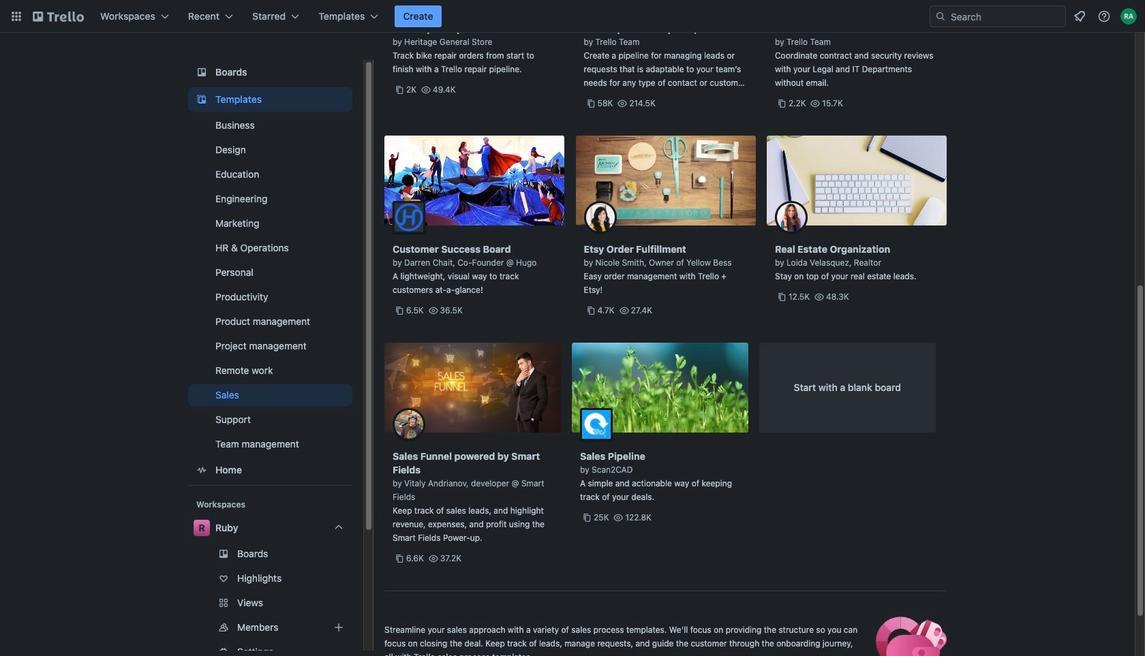 Task type: locate. For each thing, give the bounding box(es) containing it.
0 vertical spatial forward image
[[350, 620, 366, 636]]

home image
[[194, 462, 210, 478]]

search image
[[935, 11, 946, 22]]

0 notifications image
[[1071, 8, 1088, 25]]

forward image right add image
[[350, 620, 366, 636]]

forward image down forward icon
[[350, 644, 366, 656]]

back to home image
[[33, 5, 84, 27]]

board image
[[194, 64, 210, 80]]

primary element
[[0, 0, 1145, 33]]

scan2cad image
[[580, 408, 613, 441]]

darren chait, co-founder @ hugo image
[[393, 201, 425, 234]]

1 vertical spatial forward image
[[350, 644, 366, 656]]

forward image
[[350, 595, 366, 611]]

2 forward image from the top
[[350, 644, 366, 656]]

forward image
[[350, 620, 366, 636], [350, 644, 366, 656]]



Task type: vqa. For each thing, say whether or not it's contained in the screenshot.
Darren Chait, Co-Founder @ Hugo image
yes



Task type: describe. For each thing, give the bounding box(es) containing it.
nicole smith, owner of yellow bess image
[[584, 201, 617, 234]]

loida velasquez, realtor image
[[775, 201, 808, 234]]

vitaly andrianov, developer @ smart fields image
[[393, 408, 425, 441]]

template board image
[[194, 91, 210, 108]]

ruby anderson (rubyanderson7) image
[[1121, 8, 1137, 25]]

Search field
[[946, 7, 1065, 26]]

open information menu image
[[1097, 10, 1111, 23]]

sales icon image
[[859, 609, 947, 656]]

1 forward image from the top
[[350, 620, 366, 636]]

add image
[[331, 620, 347, 636]]



